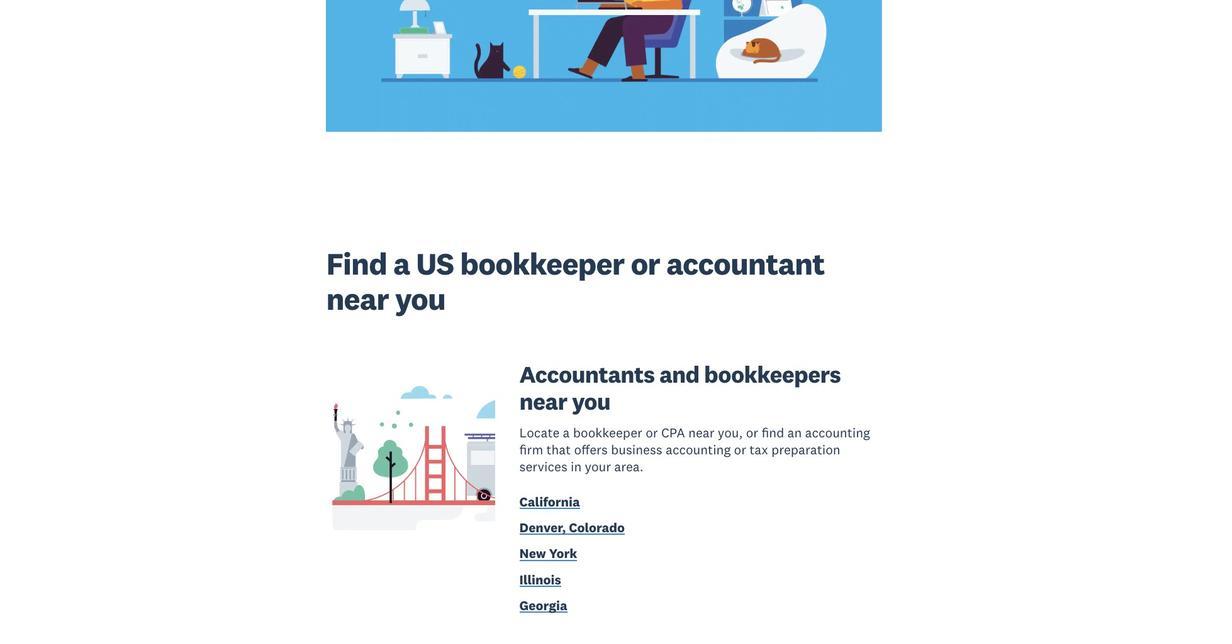 Task type: describe. For each thing, give the bounding box(es) containing it.
you inside find a us bookkeeper or accountant near you
[[395, 280, 445, 319]]

new york
[[520, 546, 577, 563]]

california
[[520, 494, 580, 511]]

accountants
[[520, 360, 655, 389]]

your
[[585, 459, 611, 476]]

york
[[549, 546, 577, 563]]

illinois
[[520, 572, 561, 589]]

you inside accountants and bookkeepers near you
[[572, 387, 610, 416]]

us
[[416, 245, 454, 283]]

illinois link
[[520, 572, 561, 592]]

in
[[571, 459, 582, 476]]

locate
[[520, 425, 560, 442]]

services
[[520, 459, 568, 476]]

business
[[611, 442, 663, 459]]

bookkeeper inside locate a bookkeeper or cpa near you, or find an accounting firm that offers business accounting or tax preparation services in your area.
[[573, 425, 642, 442]]

cpa
[[661, 425, 685, 442]]

a for find
[[393, 245, 410, 283]]

find a us bookkeeper or accountant near you
[[326, 245, 825, 319]]

or inside find a us bookkeeper or accountant near you
[[631, 245, 660, 283]]

bookkeeper inside find a us bookkeeper or accountant near you
[[460, 245, 625, 283]]

1 horizontal spatial accounting
[[805, 425, 870, 442]]

find
[[762, 425, 784, 442]]

near inside locate a bookkeeper or cpa near you, or find an accounting firm that offers business accounting or tax preparation services in your area.
[[688, 425, 715, 442]]

bookkeepers
[[704, 360, 841, 389]]

firm
[[520, 442, 543, 459]]

denver, colorado link
[[520, 520, 625, 540]]



Task type: locate. For each thing, give the bounding box(es) containing it.
a inside find a us bookkeeper or accountant near you
[[393, 245, 410, 283]]

accounting down cpa
[[666, 442, 731, 459]]

you,
[[718, 425, 743, 442]]

accountants and bookkeepers near you
[[520, 360, 841, 416]]

new york link
[[520, 546, 577, 566]]

a small business owner browses the xero advisor directory to find an accountant near them. image
[[326, 0, 882, 132]]

0 vertical spatial you
[[395, 280, 445, 319]]

1 vertical spatial near
[[520, 387, 567, 416]]

california link
[[520, 494, 580, 514]]

georgia link
[[520, 598, 568, 618]]

find
[[326, 245, 387, 283]]

locate a bookkeeper or cpa near you, or find an accounting firm that offers business accounting or tax preparation services in your area.
[[520, 425, 870, 476]]

1 vertical spatial you
[[572, 387, 610, 416]]

0 vertical spatial accounting
[[805, 425, 870, 442]]

accountant
[[666, 245, 825, 283]]

0 horizontal spatial accounting
[[666, 442, 731, 459]]

you
[[395, 280, 445, 319], [572, 387, 610, 416]]

1 vertical spatial bookkeeper
[[573, 425, 642, 442]]

1 vertical spatial a
[[563, 425, 570, 442]]

preparation
[[772, 442, 841, 459]]

0 vertical spatial near
[[326, 280, 389, 319]]

tax
[[750, 442, 768, 459]]

bookkeeper
[[460, 245, 625, 283], [573, 425, 642, 442]]

0 vertical spatial bookkeeper
[[460, 245, 625, 283]]

or
[[631, 245, 660, 283], [646, 425, 658, 442], [746, 425, 758, 442], [734, 442, 746, 459]]

0 horizontal spatial you
[[395, 280, 445, 319]]

0 horizontal spatial a
[[393, 245, 410, 283]]

offers
[[574, 442, 608, 459]]

near inside find a us bookkeeper or accountant near you
[[326, 280, 389, 319]]

near
[[326, 280, 389, 319], [520, 387, 567, 416], [688, 425, 715, 442]]

2 horizontal spatial near
[[688, 425, 715, 442]]

a left us
[[393, 245, 410, 283]]

0 horizontal spatial near
[[326, 280, 389, 319]]

near inside accountants and bookkeepers near you
[[520, 387, 567, 416]]

1 horizontal spatial you
[[572, 387, 610, 416]]

denver,
[[520, 520, 566, 537]]

accounting
[[805, 425, 870, 442], [666, 442, 731, 459]]

colorado
[[569, 520, 625, 537]]

that
[[547, 442, 571, 459]]

georgia
[[520, 598, 568, 615]]

1 vertical spatial accounting
[[666, 442, 731, 459]]

denver, colorado
[[520, 520, 625, 537]]

area.
[[614, 459, 644, 476]]

and
[[659, 360, 699, 389]]

a
[[393, 245, 410, 283], [563, 425, 570, 442]]

2 vertical spatial near
[[688, 425, 715, 442]]

a up that
[[563, 425, 570, 442]]

accounting up preparation
[[805, 425, 870, 442]]

a for locate
[[563, 425, 570, 442]]

1 horizontal spatial a
[[563, 425, 570, 442]]

a inside locate a bookkeeper or cpa near you, or find an accounting firm that offers business accounting or tax preparation services in your area.
[[563, 425, 570, 442]]

an
[[788, 425, 802, 442]]

1 horizontal spatial near
[[520, 387, 567, 416]]

new
[[520, 546, 546, 563]]

0 vertical spatial a
[[393, 245, 410, 283]]



Task type: vqa. For each thing, say whether or not it's contained in the screenshot.
the rightmost You
yes



